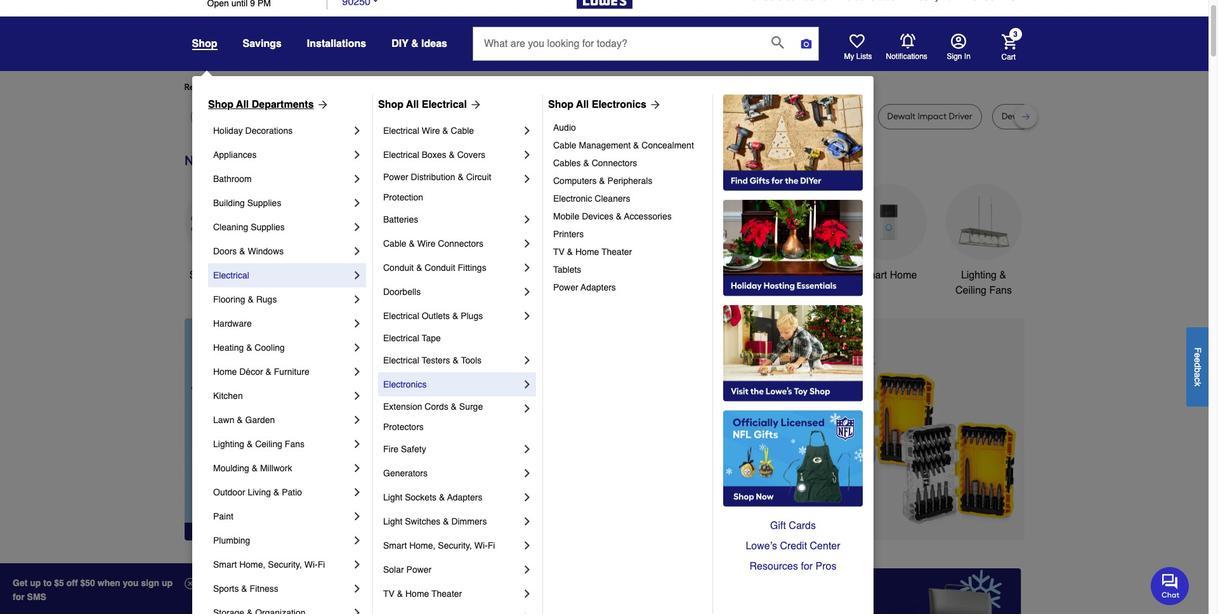 Task type: locate. For each thing, give the bounding box(es) containing it.
1 up from the left
[[30, 578, 41, 588]]

gift cards link
[[723, 516, 863, 536]]

$5
[[54, 578, 64, 588]]

power inside the 'power distribution & circuit protection'
[[383, 172, 408, 182]]

0 horizontal spatial bathroom
[[213, 174, 252, 184]]

chevron right image for electrical
[[351, 269, 364, 282]]

conduit down cable & wire connectors at top
[[425, 263, 455, 273]]

sports
[[213, 584, 239, 594]]

0 horizontal spatial ceiling
[[255, 439, 282, 449]]

lowe's home improvement logo image
[[576, 0, 632, 24]]

1 vertical spatial tv
[[383, 589, 395, 599]]

adapters up dimmers
[[447, 492, 482, 503]]

wi- up sports & fitness link
[[304, 560, 318, 570]]

adapters inside power adapters link
[[581, 282, 616, 293]]

power for power adapters
[[553, 282, 578, 293]]

hardware link
[[213, 312, 351, 336]]

tools up "doorbells" at the top of page
[[401, 270, 425, 281]]

flooring & rugs
[[213, 294, 277, 305]]

kitchen up lawn
[[213, 391, 243, 401]]

doors & windows
[[213, 246, 284, 256]]

1 horizontal spatial kitchen
[[567, 270, 601, 281]]

lists
[[856, 52, 872, 61]]

shop all deals link
[[184, 184, 260, 283]]

all left deals in the top left of the page
[[216, 270, 227, 281]]

outdoor down moulding
[[213, 487, 245, 497]]

cleaning supplies link
[[213, 215, 351, 239]]

all down recommended searches for you heading
[[576, 99, 589, 110]]

light sockets & adapters link
[[383, 485, 521, 510]]

dewalt for dewalt tool
[[258, 111, 286, 122]]

1 horizontal spatial fans
[[989, 285, 1012, 296]]

smart
[[860, 270, 887, 281], [383, 541, 407, 551], [213, 560, 237, 570]]

& inside sports & fitness link
[[241, 584, 247, 594]]

electrical down the electrical tape
[[383, 355, 419, 365]]

1 bit from the left
[[381, 111, 391, 122]]

& inside the home décor & furniture link
[[266, 367, 271, 377]]

cable inside cable & wire connectors link
[[383, 239, 406, 249]]

recommended searches for you heading
[[184, 81, 1024, 94]]

all inside 'link'
[[576, 99, 589, 110]]

1 horizontal spatial cable
[[451, 126, 474, 136]]

4 dewalt from the left
[[421, 111, 449, 122]]

for
[[286, 82, 298, 93], [399, 82, 411, 93], [801, 561, 813, 572], [13, 592, 25, 602]]

5 bit from the left
[[1049, 111, 1060, 122]]

1 vertical spatial smart
[[383, 541, 407, 551]]

1 vertical spatial bathroom
[[771, 270, 815, 281]]

1 vertical spatial security,
[[268, 560, 302, 570]]

1 horizontal spatial smart home, security, wi-fi link
[[383, 534, 521, 558]]

0 horizontal spatial outdoor
[[213, 487, 245, 497]]

& inside extension cords & surge protectors
[[451, 402, 457, 412]]

0 horizontal spatial decorations
[[245, 126, 293, 136]]

0 horizontal spatial arrow right image
[[314, 98, 329, 111]]

sports & fitness
[[213, 584, 278, 594]]

0 vertical spatial supplies
[[247, 198, 281, 208]]

0 vertical spatial lighting
[[961, 270, 997, 281]]

& inside mobile devices & accessories link
[[616, 211, 622, 221]]

& inside doors & windows link
[[239, 246, 245, 256]]

electrical inside 'link'
[[213, 270, 249, 280]]

officially licensed n f l gifts. shop now. image
[[723, 411, 863, 507]]

sign
[[947, 52, 962, 61]]

cables
[[553, 158, 581, 168]]

drill for dewalt drill bit
[[364, 111, 379, 122]]

chevron right image for doorbells
[[521, 286, 534, 298]]

& inside electrical wire & cable link
[[442, 126, 448, 136]]

sign
[[141, 578, 159, 588]]

theater down solar power link
[[432, 589, 462, 599]]

ideas
[[421, 38, 447, 49]]

power right solar in the bottom of the page
[[406, 565, 432, 575]]

connectors
[[592, 158, 637, 168], [438, 239, 483, 249]]

adapters down kitchen faucets
[[581, 282, 616, 293]]

fi down plumbing link
[[318, 560, 325, 570]]

3 dewalt from the left
[[334, 111, 362, 122]]

& inside electrical testers & tools link
[[453, 355, 459, 365]]

you for recommended searches for you
[[300, 82, 315, 93]]

moulding
[[213, 463, 249, 473]]

2 horizontal spatial tools
[[701, 270, 725, 281]]

kitchen faucets link
[[565, 184, 641, 283]]

0 vertical spatial kitchen
[[567, 270, 601, 281]]

1 horizontal spatial home,
[[409, 541, 436, 551]]

0 vertical spatial outdoor
[[662, 270, 699, 281]]

1 vertical spatial supplies
[[251, 222, 285, 232]]

1 vertical spatial decorations
[[481, 285, 535, 296]]

up to 35 percent off select small appliances. image
[[472, 568, 737, 614]]

decorations down dewalt tool
[[245, 126, 293, 136]]

electrical for electrical boxes & covers
[[383, 150, 419, 160]]

shop inside shop all deals 'link'
[[189, 270, 213, 281]]

chevron right image for power distribution & circuit protection
[[521, 173, 534, 185]]

chevron right image
[[351, 124, 364, 137], [521, 124, 534, 137], [351, 148, 364, 161], [351, 173, 364, 185], [521, 173, 534, 185], [351, 221, 364, 233], [351, 269, 364, 282], [521, 286, 534, 298], [351, 341, 364, 354], [351, 390, 364, 402], [521, 402, 534, 415], [351, 414, 364, 426], [521, 467, 534, 480], [521, 491, 534, 504], [351, 510, 364, 523], [521, 563, 534, 576], [521, 588, 534, 600], [521, 612, 534, 614]]

more suggestions for you link
[[325, 81, 438, 94]]

scroll to item #3 element
[[713, 516, 746, 524]]

arrow right image inside shop all electronics 'link'
[[647, 98, 662, 111]]

3 shop from the left
[[548, 99, 574, 110]]

0 horizontal spatial you
[[300, 82, 315, 93]]

6 dewalt from the left
[[887, 111, 916, 122]]

& inside flooring & rugs link
[[248, 294, 254, 305]]

kitchen for kitchen
[[213, 391, 243, 401]]

dewalt for dewalt impact driver
[[887, 111, 916, 122]]

driver up audio
[[537, 111, 561, 122]]

c
[[1193, 377, 1203, 382]]

you
[[300, 82, 315, 93], [413, 82, 427, 93]]

kitchen up power adapters
[[567, 270, 601, 281]]

0 vertical spatial connectors
[[592, 158, 637, 168]]

extension cords & surge protectors
[[383, 402, 485, 432]]

2 horizontal spatial impact
[[918, 111, 947, 122]]

chevron right image for extension cords & surge protectors
[[521, 402, 534, 415]]

arrow right image right drill bit set
[[647, 98, 662, 111]]

1 conduit from the left
[[383, 263, 414, 273]]

1 dewalt from the left
[[200, 111, 228, 122]]

1 horizontal spatial lighting & ceiling fans link
[[946, 184, 1022, 298]]

chevron right image for the rightmost smart home, security, wi-fi link
[[521, 539, 534, 552]]

0 horizontal spatial set
[[463, 111, 477, 122]]

chat invite button image
[[1151, 566, 1190, 605]]

f e e d b a c k
[[1193, 347, 1203, 386]]

tv & home theater link down the solar power
[[383, 582, 521, 606]]

chevron right image for the left smart home, security, wi-fi link
[[351, 558, 364, 571]]

2 vertical spatial cable
[[383, 239, 406, 249]]

outdoor inside outdoor tools & equipment
[[662, 270, 699, 281]]

gift
[[770, 520, 786, 532]]

all up electrical wire & cable
[[406, 99, 419, 110]]

0 horizontal spatial adapters
[[447, 492, 482, 503]]

& inside diy & ideas button
[[411, 38, 419, 49]]

1 drill from the left
[[364, 111, 379, 122]]

shop all electronics
[[548, 99, 647, 110]]

supplies up 'cleaning supplies'
[[247, 198, 281, 208]]

0 vertical spatial power
[[383, 172, 408, 182]]

0 horizontal spatial lighting
[[213, 439, 244, 449]]

connectors down cable management & concealment
[[592, 158, 637, 168]]

electronics link
[[383, 372, 521, 397]]

3 bit from the left
[[563, 111, 573, 122]]

shop up audio
[[548, 99, 574, 110]]

hardware
[[213, 319, 252, 329]]

all for departments
[[236, 99, 249, 110]]

departments
[[252, 99, 314, 110]]

e up d
[[1193, 353, 1203, 358]]

moulding & millwork link
[[213, 456, 351, 480]]

& inside cable management & concealment link
[[633, 140, 639, 150]]

chevron right image for the home décor & furniture link
[[351, 365, 364, 378]]

smart home, security, wi-fi down light switches & dimmers
[[383, 541, 495, 551]]

scroll to item #2 image
[[683, 518, 713, 523]]

1 driver from the left
[[537, 111, 561, 122]]

shop down the more suggestions for you link
[[378, 99, 404, 110]]

dewalt
[[200, 111, 228, 122], [258, 111, 286, 122], [334, 111, 362, 122], [421, 111, 449, 122], [729, 111, 757, 122], [887, 111, 916, 122], [1002, 111, 1030, 122]]

light left switches
[[383, 516, 403, 527]]

1 horizontal spatial lighting & ceiling fans
[[956, 270, 1012, 296]]

electrical tape link
[[383, 328, 534, 348]]

cleaners
[[595, 194, 630, 204]]

2 you from the left
[[413, 82, 427, 93]]

supplies up windows
[[251, 222, 285, 232]]

resources for pros
[[750, 561, 837, 572]]

0 vertical spatial fans
[[989, 285, 1012, 296]]

0 vertical spatial smart home, security, wi-fi
[[383, 541, 495, 551]]

1 horizontal spatial tv
[[553, 247, 565, 257]]

1 vertical spatial fi
[[318, 560, 325, 570]]

5 dewalt from the left
[[729, 111, 757, 122]]

wi-
[[474, 541, 488, 551], [304, 560, 318, 570]]

electrical up flooring
[[213, 270, 249, 280]]

light for light switches & dimmers
[[383, 516, 403, 527]]

0 vertical spatial light
[[383, 492, 403, 503]]

0 horizontal spatial tools
[[401, 270, 425, 281]]

arrow right image
[[467, 98, 482, 111], [1001, 429, 1014, 442]]

cards
[[789, 520, 816, 532]]

all for deals
[[216, 270, 227, 281]]

sign in button
[[947, 34, 971, 62]]

electrical left tape
[[383, 333, 419, 343]]

theater
[[602, 247, 632, 257], [432, 589, 462, 599]]

2 light from the top
[[383, 516, 403, 527]]

shop down recommended
[[208, 99, 233, 110]]

kitchen
[[567, 270, 601, 281], [213, 391, 243, 401]]

2 horizontal spatial cable
[[553, 140, 577, 150]]

theater up tablets link
[[602, 247, 632, 257]]

2 shop from the left
[[378, 99, 404, 110]]

set for drill bit set
[[632, 111, 645, 122]]

heating
[[213, 343, 244, 353]]

chevron right image for cleaning supplies
[[351, 221, 364, 233]]

cords
[[425, 402, 448, 412]]

dewalt for dewalt drill bit set
[[1002, 111, 1030, 122]]

wire down dewalt bit set
[[422, 126, 440, 136]]

generators
[[383, 468, 428, 478]]

visit the lowe's toy shop. image
[[723, 305, 863, 402]]

for inside 'link'
[[801, 561, 813, 572]]

1 arrow right image from the left
[[314, 98, 329, 111]]

& inside the heating & cooling link
[[246, 343, 252, 353]]

supplies inside the building supplies link
[[247, 198, 281, 208]]

1 horizontal spatial driver
[[834, 111, 858, 122]]

1 vertical spatial tv & home theater link
[[383, 582, 521, 606]]

chevron right image for lawn & garden
[[351, 414, 364, 426]]

printers link
[[553, 225, 704, 243]]

you for more suggestions for you
[[413, 82, 427, 93]]

driver down 'my'
[[834, 111, 858, 122]]

0 horizontal spatial up
[[30, 578, 41, 588]]

solar power link
[[383, 558, 521, 582]]

all down 'recommended searches for you'
[[236, 99, 249, 110]]

1 horizontal spatial impact
[[803, 111, 832, 122]]

& inside lawn & garden link
[[237, 415, 243, 425]]

lowe's home improvement lists image
[[849, 34, 865, 49]]

electronics up extension
[[383, 379, 427, 390]]

tv up tablets
[[553, 247, 565, 257]]

for up departments
[[286, 82, 298, 93]]

all inside 'link'
[[216, 270, 227, 281]]

Search Query text field
[[473, 27, 761, 60]]

0 vertical spatial smart
[[860, 270, 887, 281]]

decorations for holiday
[[245, 126, 293, 136]]

arrow right image inside shop all electrical link
[[467, 98, 482, 111]]

chevron right image for appliances
[[351, 148, 364, 161]]

cable down audio
[[553, 140, 577, 150]]

chevron right image for plumbing link
[[351, 534, 364, 547]]

0 horizontal spatial tv & home theater link
[[383, 582, 521, 606]]

0 horizontal spatial smart home, security, wi-fi
[[213, 560, 325, 570]]

0 horizontal spatial lighting & ceiling fans
[[213, 439, 305, 449]]

security, up solar power link
[[438, 541, 472, 551]]

1 you from the left
[[300, 82, 315, 93]]

dewalt drill bit set
[[1002, 111, 1075, 122]]

smart home, security, wi-fi up fitness
[[213, 560, 325, 570]]

up right sign
[[162, 578, 173, 588]]

search image
[[772, 36, 784, 49]]

electrical left boxes
[[383, 150, 419, 160]]

security, down plumbing link
[[268, 560, 302, 570]]

electronics inside 'link'
[[592, 99, 647, 110]]

all for electrical
[[406, 99, 419, 110]]

adapters
[[581, 282, 616, 293], [447, 492, 482, 503]]

light down generators
[[383, 492, 403, 503]]

audio link
[[553, 119, 704, 136]]

home, down switches
[[409, 541, 436, 551]]

driver
[[537, 111, 561, 122], [834, 111, 858, 122], [949, 111, 973, 122]]

security,
[[438, 541, 472, 551], [268, 560, 302, 570]]

& inside moulding & millwork link
[[252, 463, 258, 473]]

you up shop all electrical
[[413, 82, 427, 93]]

chevron right image for 'electronics' link
[[521, 378, 534, 391]]

2 horizontal spatial set
[[1062, 111, 1075, 122]]

0 horizontal spatial connectors
[[438, 239, 483, 249]]

2 horizontal spatial shop
[[548, 99, 574, 110]]

electrical for electrical outlets & plugs
[[383, 311, 419, 321]]

smart home, security, wi-fi link
[[383, 534, 521, 558], [213, 553, 351, 577]]

1 vertical spatial electronics
[[383, 379, 427, 390]]

0 horizontal spatial impact
[[506, 111, 535, 122]]

3 drill from the left
[[759, 111, 774, 122]]

home, up sports & fitness
[[239, 560, 266, 570]]

smart home, security, wi-fi link up fitness
[[213, 553, 351, 577]]

tools
[[401, 270, 425, 281], [701, 270, 725, 281], [461, 355, 482, 365]]

adapters inside light sockets & adapters link
[[447, 492, 482, 503]]

center
[[810, 541, 840, 552]]

1 set from the left
[[463, 111, 477, 122]]

2 dewalt from the left
[[258, 111, 286, 122]]

shop for shop all deals
[[189, 270, 213, 281]]

outdoor tools & equipment
[[662, 270, 735, 296]]

4 drill from the left
[[1032, 111, 1047, 122]]

building supplies link
[[213, 191, 351, 215]]

electrical for electrical tape
[[383, 333, 419, 343]]

up left to on the bottom of page
[[30, 578, 41, 588]]

cable down batteries
[[383, 239, 406, 249]]

chevron right image for light sockets & adapters
[[521, 491, 534, 504]]

power adapters
[[553, 282, 616, 293]]

1 horizontal spatial arrow right image
[[647, 98, 662, 111]]

peripherals
[[608, 176, 653, 186]]

shop for shop all electronics
[[548, 99, 574, 110]]

electronics up drill bit set
[[592, 99, 647, 110]]

chevron right image for kitchen
[[351, 390, 364, 402]]

smart home link
[[851, 184, 927, 283]]

bathroom
[[213, 174, 252, 184], [771, 270, 815, 281]]

gift cards
[[770, 520, 816, 532]]

arrow right image down more
[[314, 98, 329, 111]]

1 horizontal spatial adapters
[[581, 282, 616, 293]]

tools down electrical tape link
[[461, 355, 482, 365]]

shop up recommended
[[192, 38, 217, 49]]

1 horizontal spatial lighting
[[961, 270, 997, 281]]

2 set from the left
[[632, 111, 645, 122]]

chevron right image for 'fire safety' 'link'
[[521, 443, 534, 456]]

outdoor up equipment
[[662, 270, 699, 281]]

get
[[13, 578, 28, 588]]

resources for pros link
[[723, 556, 863, 577]]

0 horizontal spatial kitchen
[[213, 391, 243, 401]]

2 arrow right image from the left
[[647, 98, 662, 111]]

0 horizontal spatial wi-
[[304, 560, 318, 570]]

3 set from the left
[[1062, 111, 1075, 122]]

1 horizontal spatial smart home, security, wi-fi
[[383, 541, 495, 551]]

lowe's home improvement notification center image
[[900, 33, 915, 49]]

fi down light switches & dimmers "link"
[[488, 541, 495, 551]]

chevron right image for bathroom
[[351, 173, 364, 185]]

arrow left image
[[420, 429, 433, 442]]

1 vertical spatial power
[[553, 282, 578, 293]]

conduit
[[383, 263, 414, 273], [425, 263, 455, 273]]

tools up equipment
[[701, 270, 725, 281]]

1 vertical spatial fans
[[285, 439, 305, 449]]

wire up 'conduit & conduit fittings'
[[417, 239, 436, 249]]

chevron right image for generators
[[521, 467, 534, 480]]

0 horizontal spatial fi
[[318, 560, 325, 570]]

1 vertical spatial outdoor
[[213, 487, 245, 497]]

1 vertical spatial arrow right image
[[1001, 429, 1014, 442]]

1 vertical spatial lighting & ceiling fans
[[213, 439, 305, 449]]

None search field
[[473, 27, 819, 73]]

cable & wire connectors link
[[383, 232, 521, 256]]

chevron right image for electrical boxes & covers link
[[521, 148, 534, 161]]

power down tablets
[[553, 282, 578, 293]]

tv & home theater link up faucets
[[553, 243, 704, 261]]

connectors inside "link"
[[592, 158, 637, 168]]

tv & home theater down the solar power
[[383, 589, 462, 599]]

supplies inside cleaning supplies link
[[251, 222, 285, 232]]

extension
[[383, 402, 422, 412]]

home,
[[409, 541, 436, 551], [239, 560, 266, 570]]

2 vertical spatial power
[[406, 565, 432, 575]]

1 impact from the left
[[506, 111, 535, 122]]

dewalt for dewalt bit set
[[421, 111, 449, 122]]

1 horizontal spatial shop
[[378, 99, 404, 110]]

1 horizontal spatial fi
[[488, 541, 495, 551]]

smart home, security, wi-fi link down light switches & dimmers
[[383, 534, 521, 558]]

cable inside electrical wire & cable link
[[451, 126, 474, 136]]

1 horizontal spatial conduit
[[425, 263, 455, 273]]

e up b
[[1193, 358, 1203, 363]]

0 horizontal spatial arrow right image
[[467, 98, 482, 111]]

2 impact from the left
[[803, 111, 832, 122]]

0 vertical spatial theater
[[602, 247, 632, 257]]

1 vertical spatial cable
[[553, 140, 577, 150]]

0 vertical spatial adapters
[[581, 282, 616, 293]]

chevron right image
[[521, 148, 534, 161], [351, 197, 364, 209], [521, 213, 534, 226], [521, 237, 534, 250], [351, 245, 364, 258], [521, 261, 534, 274], [351, 293, 364, 306], [521, 310, 534, 322], [351, 317, 364, 330], [521, 354, 534, 367], [351, 365, 364, 378], [521, 378, 534, 391], [351, 438, 364, 450], [521, 443, 534, 456], [351, 462, 364, 475], [351, 486, 364, 499], [521, 515, 534, 528], [351, 534, 364, 547], [521, 539, 534, 552], [351, 558, 364, 571], [351, 582, 364, 595], [351, 607, 364, 614]]

0 vertical spatial electronics
[[592, 99, 647, 110]]

3 driver from the left
[[949, 111, 973, 122]]

2 driver from the left
[[834, 111, 858, 122]]

electrical for electrical wire & cable
[[383, 126, 419, 136]]

0 horizontal spatial shop
[[208, 99, 233, 110]]

ceiling
[[956, 285, 987, 296], [255, 439, 282, 449]]

cables & connectors link
[[553, 154, 704, 172]]

0 horizontal spatial fans
[[285, 439, 305, 449]]

driver down sign in
[[949, 111, 973, 122]]

tv down solar in the bottom of the page
[[383, 589, 395, 599]]

0 horizontal spatial tv & home theater
[[383, 589, 462, 599]]

you left more
[[300, 82, 315, 93]]

flooring
[[213, 294, 245, 305]]

0 vertical spatial arrow right image
[[467, 98, 482, 111]]

1 light from the top
[[383, 492, 403, 503]]

1 vertical spatial wi-
[[304, 560, 318, 570]]

decorations down "christmas"
[[481, 285, 535, 296]]

audio
[[553, 122, 576, 133]]

connectors up conduit & conduit fittings link
[[438, 239, 483, 249]]

0 horizontal spatial home,
[[239, 560, 266, 570]]

conduit up "doorbells" at the top of page
[[383, 263, 414, 273]]

for left pros
[[801, 561, 813, 572]]

get up to 2 free select tools or batteries when you buy 1 with select purchases. image
[[187, 568, 452, 614]]

wi- down dimmers
[[474, 541, 488, 551]]

power up protection at the top
[[383, 172, 408, 182]]

electrical down "doorbells" at the top of page
[[383, 311, 419, 321]]

0 vertical spatial home,
[[409, 541, 436, 551]]

1 horizontal spatial wi-
[[474, 541, 488, 551]]

boxes
[[422, 150, 446, 160]]

1 horizontal spatial theater
[[602, 247, 632, 257]]

1 horizontal spatial up
[[162, 578, 173, 588]]

cable inside cable management & concealment link
[[553, 140, 577, 150]]

arrow right image inside the shop all departments link
[[314, 98, 329, 111]]

0 horizontal spatial lighting & ceiling fans link
[[213, 432, 351, 456]]

smart home
[[860, 270, 917, 281]]

for down get
[[13, 592, 25, 602]]

1 vertical spatial adapters
[[447, 492, 482, 503]]

chevron right image for electrical wire & cable
[[521, 124, 534, 137]]

1 vertical spatial kitchen
[[213, 391, 243, 401]]

0 horizontal spatial driver
[[537, 111, 561, 122]]

shop inside 'link'
[[548, 99, 574, 110]]

cable down dewalt bit set
[[451, 126, 474, 136]]

switches
[[405, 516, 441, 527]]

diy
[[392, 38, 408, 49]]

management
[[579, 140, 631, 150]]

1 horizontal spatial decorations
[[481, 285, 535, 296]]

tv & home theater up kitchen faucets
[[553, 247, 632, 257]]

chevron right image for the bottom lighting & ceiling fans link
[[351, 438, 364, 450]]

1 shop from the left
[[208, 99, 233, 110]]

chevron right image for light switches & dimmers "link"
[[521, 515, 534, 528]]

electrical down shop all electrical
[[383, 126, 419, 136]]

power
[[383, 172, 408, 182], [553, 282, 578, 293], [406, 565, 432, 575]]

& inside light sockets & adapters link
[[439, 492, 445, 503]]

outdoor tools & equipment link
[[660, 184, 736, 298]]

2 horizontal spatial smart
[[860, 270, 887, 281]]

arrow right image
[[314, 98, 329, 111], [647, 98, 662, 111]]

light inside "link"
[[383, 516, 403, 527]]

cable
[[451, 126, 474, 136], [553, 140, 577, 150], [383, 239, 406, 249]]

7 dewalt from the left
[[1002, 111, 1030, 122]]

shop left deals in the top left of the page
[[189, 270, 213, 281]]



Task type: describe. For each thing, give the bounding box(es) containing it.
dewalt impact driver
[[887, 111, 973, 122]]

chevron right image for solar power
[[521, 563, 534, 576]]

décor
[[239, 367, 263, 377]]

dewalt for dewalt drill
[[729, 111, 757, 122]]

0 vertical spatial tv & home theater
[[553, 247, 632, 257]]

security, for the left smart home, security, wi-fi link
[[268, 560, 302, 570]]

d
[[1193, 363, 1203, 368]]

chevron right image for tv & home theater
[[521, 588, 534, 600]]

arrow right image for shop all departments
[[314, 98, 329, 111]]

outdoor for outdoor tools & equipment
[[662, 270, 699, 281]]

light for light sockets & adapters
[[383, 492, 403, 503]]

solar
[[383, 565, 404, 575]]

sockets
[[405, 492, 437, 503]]

all for electronics
[[576, 99, 589, 110]]

& inside cable & wire connectors link
[[409, 239, 415, 249]]

kitchen for kitchen faucets
[[567, 270, 601, 281]]

1 vertical spatial tv & home theater
[[383, 589, 462, 599]]

4 bit from the left
[[619, 111, 630, 122]]

building supplies
[[213, 198, 281, 208]]

cable for cable & wire connectors
[[383, 239, 406, 249]]

shop all electronics link
[[548, 97, 662, 112]]

garden
[[245, 415, 275, 425]]

patio
[[282, 487, 302, 497]]

tools inside outdoor tools & equipment
[[701, 270, 725, 281]]

supplies for cleaning supplies
[[251, 222, 285, 232]]

1 vertical spatial lighting
[[213, 439, 244, 449]]

2 bit from the left
[[451, 111, 461, 122]]

chevron right image for heating & cooling
[[351, 341, 364, 354]]

chevron right image for sports & fitness link
[[351, 582, 364, 595]]

0 horizontal spatial tv
[[383, 589, 395, 599]]

scroll to item #5 image
[[777, 518, 807, 523]]

impact for impact driver bit
[[506, 111, 535, 122]]

1 e from the top
[[1193, 353, 1203, 358]]

chevron right image for paint
[[351, 510, 364, 523]]

up to 30 percent off select grills and accessories. image
[[757, 568, 1022, 614]]

more suggestions for you
[[325, 82, 427, 93]]

electrical link
[[213, 263, 351, 287]]

shop for shop
[[192, 38, 217, 49]]

0 horizontal spatial smart
[[213, 560, 237, 570]]

2 conduit from the left
[[425, 263, 455, 273]]

notifications
[[886, 52, 928, 61]]

1 vertical spatial wire
[[417, 239, 436, 249]]

cooling
[[255, 343, 285, 353]]

shop button
[[192, 37, 217, 50]]

0 vertical spatial lighting & ceiling fans
[[956, 270, 1012, 296]]

electrical for electrical testers & tools
[[383, 355, 419, 365]]

dewalt for dewalt drill bit
[[334, 111, 362, 122]]

fitness
[[250, 584, 278, 594]]

cable for cable management & concealment
[[553, 140, 577, 150]]

plumbing link
[[213, 529, 351, 553]]

heating & cooling link
[[213, 336, 351, 360]]

cleaning
[[213, 222, 248, 232]]

diy & ideas button
[[392, 32, 447, 55]]

outdoor for outdoor living & patio
[[213, 487, 245, 497]]

tool
[[288, 111, 304, 122]]

1 vertical spatial ceiling
[[255, 439, 282, 449]]

testers
[[422, 355, 450, 365]]

electrical wire & cable link
[[383, 119, 521, 143]]

0 vertical spatial lighting & ceiling fans link
[[946, 184, 1022, 298]]

supplies for building supplies
[[247, 198, 281, 208]]

batteries
[[383, 214, 418, 225]]

bit for dewalt drill bit set
[[1049, 111, 1060, 122]]

& inside conduit & conduit fittings link
[[416, 263, 422, 273]]

camera image
[[800, 37, 813, 50]]

impact for impact driver
[[803, 111, 832, 122]]

get up to $5 off $50 when you sign up for sms
[[13, 578, 173, 602]]

& inside electrical outlets & plugs link
[[452, 311, 458, 321]]

3
[[1013, 30, 1018, 39]]

pros
[[816, 561, 837, 572]]

shop for shop all departments
[[208, 99, 233, 110]]

1 vertical spatial lighting & ceiling fans link
[[213, 432, 351, 456]]

lowe's home improvement cart image
[[1002, 34, 1017, 49]]

doors
[[213, 246, 237, 256]]

generators link
[[383, 461, 521, 485]]

scroll to item #4 image
[[746, 518, 777, 523]]

chevron right image for doors & windows link
[[351, 245, 364, 258]]

new deals every day during 25 days of deals image
[[184, 150, 1024, 171]]

credit
[[780, 541, 807, 552]]

1 horizontal spatial bathroom link
[[755, 184, 832, 283]]

electrical outlets & plugs
[[383, 311, 483, 321]]

plumbing
[[213, 536, 250, 546]]

shop all electrical
[[378, 99, 467, 110]]

dewalt tool
[[258, 111, 304, 122]]

savings button
[[243, 32, 282, 55]]

& inside light switches & dimmers "link"
[[443, 516, 449, 527]]

decorations for christmas
[[481, 285, 535, 296]]

driver for impact driver bit
[[537, 111, 561, 122]]

lowe's
[[746, 541, 777, 552]]

electrical boxes & covers link
[[383, 143, 521, 167]]

faucets
[[603, 270, 639, 281]]

1 horizontal spatial tools
[[461, 355, 482, 365]]

0 vertical spatial ceiling
[[956, 285, 987, 296]]

1 horizontal spatial tv & home theater link
[[553, 243, 704, 261]]

chevron right image for holiday decorations
[[351, 124, 364, 137]]

rugs
[[256, 294, 277, 305]]

0 vertical spatial fi
[[488, 541, 495, 551]]

electronic cleaners
[[553, 194, 630, 204]]

light switches & dimmers
[[383, 516, 487, 527]]

installations button
[[307, 32, 366, 55]]

my
[[844, 52, 854, 61]]

cable management & concealment
[[553, 140, 694, 150]]

bit for dewalt drill bit
[[381, 111, 391, 122]]

find gifts for the diyer. image
[[723, 95, 863, 191]]

dewalt drill bit
[[334, 111, 391, 122]]

chevron right image for the building supplies link
[[351, 197, 364, 209]]

tools link
[[375, 184, 451, 283]]

chevron right image for cable & wire connectors link
[[521, 237, 534, 250]]

holiday decorations link
[[213, 119, 351, 143]]

chevron down image
[[371, 0, 381, 5]]

0 horizontal spatial electronics
[[383, 379, 427, 390]]

lighting inside lighting & ceiling fans
[[961, 270, 997, 281]]

set for dewalt bit set
[[463, 111, 477, 122]]

chevron right image for electrical testers & tools link
[[521, 354, 534, 367]]

1 vertical spatial theater
[[432, 589, 462, 599]]

1 vertical spatial smart home, security, wi-fi
[[213, 560, 325, 570]]

drill for dewalt drill bit set
[[1032, 111, 1047, 122]]

0 vertical spatial bathroom
[[213, 174, 252, 184]]

conduit & conduit fittings
[[383, 263, 486, 273]]

& inside computers & peripherals link
[[599, 176, 605, 186]]

suggestions
[[347, 82, 397, 93]]

my lists link
[[844, 34, 872, 62]]

f e e d b a c k button
[[1187, 327, 1209, 406]]

1 horizontal spatial arrow right image
[[1001, 429, 1014, 442]]

chevron right image for 'outdoor living & patio' link
[[351, 486, 364, 499]]

mobile devices & accessories link
[[553, 207, 704, 225]]

impact driver
[[803, 111, 858, 122]]

& inside electrical boxes & covers link
[[449, 150, 455, 160]]

1 vertical spatial connectors
[[438, 239, 483, 249]]

chevron right image for electrical outlets & plugs link at the left of page
[[521, 310, 534, 322]]

building
[[213, 198, 245, 208]]

up to 50 percent off select tools and accessories. image
[[410, 318, 1024, 540]]

0 vertical spatial wi-
[[474, 541, 488, 551]]

christmas decorations link
[[470, 184, 546, 298]]

heating & cooling
[[213, 343, 285, 353]]

1 horizontal spatial smart
[[383, 541, 407, 551]]

3 impact from the left
[[918, 111, 947, 122]]

holiday hosting essentials. image
[[723, 200, 863, 296]]

2 drill from the left
[[602, 111, 617, 122]]

tape
[[422, 333, 441, 343]]

home décor & furniture link
[[213, 360, 351, 384]]

1 vertical spatial home,
[[239, 560, 266, 570]]

& inside the 'power distribution & circuit protection'
[[458, 172, 464, 182]]

driver for impact driver
[[834, 111, 858, 122]]

printers
[[553, 229, 584, 239]]

shop all departments
[[208, 99, 314, 110]]

drill for dewalt drill
[[759, 111, 774, 122]]

dewalt for dewalt
[[200, 111, 228, 122]]

light switches & dimmers link
[[383, 510, 521, 534]]

to
[[43, 578, 52, 588]]

chevron right image for the batteries link
[[521, 213, 534, 226]]

computers & peripherals
[[553, 176, 653, 186]]

0 vertical spatial wire
[[422, 126, 440, 136]]

light sockets & adapters
[[383, 492, 482, 503]]

& inside cables & connectors "link"
[[583, 158, 589, 168]]

mobile devices & accessories
[[553, 211, 672, 221]]

shop these last-minute gifts. $99 or less. quantities are limited and won't last. image
[[184, 318, 389, 541]]

electrical up dewalt bit set
[[422, 99, 467, 110]]

0 horizontal spatial bathroom link
[[213, 167, 351, 191]]

arrow right image for shop all electronics
[[647, 98, 662, 111]]

electronic cleaners link
[[553, 190, 704, 207]]

electrical testers & tools link
[[383, 348, 521, 372]]

my lists
[[844, 52, 872, 61]]

2 e from the top
[[1193, 358, 1203, 363]]

0 horizontal spatial smart home, security, wi-fi link
[[213, 553, 351, 577]]

& inside 'outdoor living & patio' link
[[273, 487, 279, 497]]

electrical boxes & covers
[[383, 150, 485, 160]]

for up shop all electrical
[[399, 82, 411, 93]]

chevron right image for hardware link
[[351, 317, 364, 330]]

chevron right image for moulding & millwork link
[[351, 462, 364, 475]]

windows
[[248, 246, 284, 256]]

searches
[[247, 82, 285, 93]]

a
[[1193, 372, 1203, 377]]

electrical outlets & plugs link
[[383, 304, 521, 328]]

security, for the rightmost smart home, security, wi-fi link
[[438, 541, 472, 551]]

moulding & millwork
[[213, 463, 292, 473]]

lowe's home improvement account image
[[951, 34, 966, 49]]

recommended searches for you
[[184, 82, 315, 93]]

bit for impact driver bit
[[563, 111, 573, 122]]

for inside the get up to $5 off $50 when you sign up for sms
[[13, 592, 25, 602]]

millwork
[[260, 463, 292, 473]]

power for power distribution & circuit protection
[[383, 172, 408, 182]]

chevron right image for flooring & rugs link
[[351, 293, 364, 306]]

cable & wire connectors
[[383, 239, 483, 249]]

sms
[[27, 592, 46, 602]]

& inside outdoor tools & equipment
[[728, 270, 735, 281]]

protectors
[[383, 422, 424, 432]]

2 up from the left
[[162, 578, 173, 588]]

christmas
[[485, 270, 531, 281]]

chevron right image for conduit & conduit fittings link
[[521, 261, 534, 274]]

outlets
[[422, 311, 450, 321]]

shop all departments link
[[208, 97, 329, 112]]

shop for shop all electrical
[[378, 99, 404, 110]]

distribution
[[411, 172, 455, 182]]

power adapters link
[[553, 279, 704, 296]]

installations
[[307, 38, 366, 49]]



Task type: vqa. For each thing, say whether or not it's contained in the screenshot.
adapters to the right
yes



